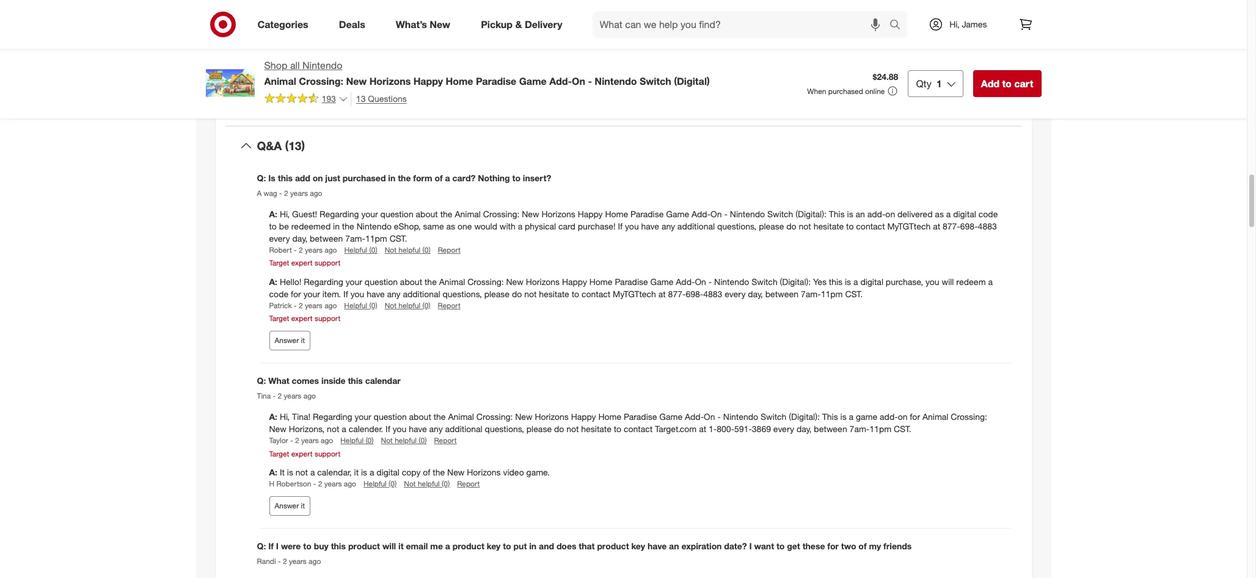Task type: vqa. For each thing, say whether or not it's contained in the screenshot.
Check your email for a download code and instructions on next steps. Emails usually arrive immediately after purchase, but can take up to 4+ hours.
no



Task type: locate. For each thing, give the bounding box(es) containing it.
1 answer from the top
[[275, 336, 299, 345]]

it down patrick - 2 years ago
[[301, 336, 305, 345]]

of
[[435, 173, 443, 183], [423, 467, 430, 478], [859, 541, 867, 552]]

horizons inside hi, tina! regarding your question about the animal crossing: new horizons happy home paradise game add-on - nintendo switch (digital): this is a game add-on for animal crossing: new horizons, not a calender. if you have any additional questions, please do not hesitate to contact target.com at 1-800-591-3869 every day, between 7am-11pm cst.
[[535, 412, 569, 423]]

13 questions link
[[351, 92, 407, 106]]

1 vertical spatial day,
[[748, 289, 763, 299]]

contact inside hello! regarding your question about the animal crossing: new horizons happy home paradise game add-on - nintendo switch (digital): yes this is a digital purchase, you will redeem a code for your item. if you have any additional questions, please do not hesitate to contact mytgttech at 877-698-4883 every day, between 7am-11pm cst.
[[582, 289, 611, 299]]

(digital): inside hi, guest! regarding your question about the animal crossing: new horizons happy home paradise game add-on - nintendo switch (digital): this is an add-on delivered as a digital code to be redeemed in the nintendo eshop, same as one would with a physical card purchase! if you have any additional questions, please do not hesitate to contact mytgttech at 877-698-4883 every day, between 7am-11pm cst.
[[796, 209, 827, 220]]

code inside hi, guest! regarding your question about the animal crossing: new horizons happy home paradise game add-on - nintendo switch (digital): this is an add-on delivered as a digital code to be redeemed in the nintendo eshop, same as one would with a physical card purchase! if you have any additional questions, please do not hesitate to contact mytgttech at 877-698-4883 every day, between 7am-11pm cst.
[[979, 209, 998, 220]]

helpful for calender.
[[341, 437, 364, 446]]

email
[[406, 541, 428, 552]]

0 horizontal spatial online
[[644, 18, 667, 28]]

1 horizontal spatial please
[[527, 424, 552, 435]]

answer it for it is not a calendar, it is a digital copy of the new horizons video game.
[[275, 502, 305, 511]]

not for have
[[385, 301, 397, 310]]

2 key from the left
[[631, 541, 645, 552]]

and up search
[[872, 6, 887, 16]]

expert down patrick - 2 years ago
[[291, 314, 313, 323]]

0 horizontal spatial of
[[423, 467, 430, 478]]

is inside hi, guest! regarding your question about the animal crossing: new horizons happy home paradise game add-on - nintendo switch (digital): this is an add-on delivered as a digital code to be redeemed in the nintendo eshop, same as one would with a physical card purchase! if you have any additional questions, please do not hesitate to contact mytgttech at 877-698-4883 every day, between 7am-11pm cst.
[[847, 209, 853, 220]]

regarding inside hello! regarding your question about the animal crossing: new horizons happy home paradise game add-on - nintendo switch (digital): yes this is a digital purchase, you will redeem a code for your item. if you have any additional questions, please do not hesitate to contact mytgttech at 877-698-4883 every day, between 7am-11pm cst.
[[304, 277, 343, 287]]

add- inside "shop all nintendo animal crossing: new horizons happy home paradise game add-on - nintendo switch (digital)"
[[549, 75, 572, 87]]

1 horizontal spatial 7am-
[[801, 289, 821, 299]]

not for you
[[381, 437, 393, 446]]

as right 'delivered'
[[935, 209, 944, 220]]

cst.
[[390, 234, 407, 244], [845, 289, 863, 299], [894, 424, 911, 435]]

question for just
[[380, 209, 413, 220]]

2 vertical spatial any
[[429, 424, 443, 435]]

2 horizontal spatial please
[[759, 221, 784, 232]]

add to cart
[[981, 78, 1034, 90]]

about
[[416, 209, 438, 220], [400, 277, 422, 287], [409, 412, 431, 423]]

2 vertical spatial target expert support
[[269, 449, 340, 459]]

game
[[856, 412, 878, 423]]

crossing:
[[299, 75, 343, 87], [483, 209, 520, 220], [468, 277, 504, 287], [477, 412, 513, 423], [951, 412, 987, 423]]

horizons
[[369, 75, 411, 87], [542, 209, 575, 220], [526, 277, 560, 287], [535, 412, 569, 423], [467, 467, 501, 478]]

on left 'delivered'
[[886, 209, 895, 220]]

in left form
[[388, 173, 396, 183]]

1 vertical spatial q:
[[257, 376, 266, 386]]

q: inside q: if i were to buy this product will it email me a product key to put in and does that product key have an expiration date? i want to get these for two of my friends randi - 2 years ago
[[257, 541, 266, 552]]

taylor
[[269, 437, 288, 446]]

0 horizontal spatial do
[[512, 289, 522, 299]]

1 vertical spatial hesitate
[[539, 289, 569, 299]]

2 horizontal spatial day,
[[797, 424, 812, 435]]

it inside q: if i were to buy this product will it email me a product key to put in and does that product key have an expiration date? i want to get these for two of my friends randi - 2 years ago
[[398, 541, 404, 552]]

a:
[[269, 209, 280, 220], [269, 277, 280, 287], [269, 412, 280, 423], [269, 467, 277, 478]]

digital inside hi, guest! regarding your question about the animal crossing: new horizons happy home paradise game add-on - nintendo switch (digital): this is an add-on delivered as a digital code to be redeemed in the nintendo eshop, same as one would with a physical card purchase! if you have any additional questions, please do not hesitate to contact mytgttech at 877-698-4883 every day, between 7am-11pm cst.
[[953, 209, 976, 220]]

(digital): for do
[[796, 209, 827, 220]]

features. down separately)
[[838, 18, 871, 28]]

1 horizontal spatial between
[[765, 289, 799, 299]]

2 horizontal spatial 11pm
[[870, 424, 892, 435]]

11pm inside hi, tina! regarding your question about the animal crossing: new horizons happy home paradise game add-on - nintendo switch (digital): this is a game add-on for animal crossing: new horizons, not a calender. if you have any additional questions, please do not hesitate to contact target.com at 1-800-591-3869 every day, between 7am-11pm cst.
[[870, 424, 892, 435]]

answer down patrick
[[275, 336, 299, 345]]

i left were
[[276, 541, 279, 552]]

crossing: inside hi, guest! regarding your question about the animal crossing: new horizons happy home paradise game add-on - nintendo switch (digital): this is an add-on delivered as a digital code to be redeemed in the nintendo eshop, same as one would with a physical card purchase! if you have any additional questions, please do not hesitate to contact mytgttech at 877-698-4883 every day, between 7am-11pm cst.
[[483, 209, 520, 220]]

regarding for inside
[[313, 412, 352, 423]]

- inside hello! regarding your question about the animal crossing: new horizons happy home paradise game add-on - nintendo switch (digital): yes this is a digital purchase, you will redeem a code for your item. if you have any additional questions, please do not hesitate to contact mytgttech at 877-698-4883 every day, between 7am-11pm cst.
[[709, 277, 712, 287]]

target down patrick
[[269, 314, 289, 323]]

and left does
[[539, 541, 554, 552]]

when purchased online
[[807, 87, 885, 96]]

between inside hi, tina! regarding your question about the animal crossing: new horizons happy home paradise game add-on - nintendo switch (digital): this is a game add-on for animal crossing: new horizons, not a calender. if you have any additional questions, please do not hesitate to contact target.com at 1-800-591-3869 every day, between 7am-11pm cst.
[[814, 424, 847, 435]]

about inside hi, tina! regarding your question about the animal crossing: new horizons happy home paradise game add-on - nintendo switch (digital): this is a game add-on for animal crossing: new horizons, not a calender. if you have any additional questions, please do not hesitate to contact target.com at 1-800-591-3869 every day, between 7am-11pm cst.
[[409, 412, 431, 423]]

877-
[[943, 221, 960, 232], [668, 289, 686, 299]]

report button
[[438, 245, 461, 256], [438, 300, 461, 311], [434, 436, 457, 446], [457, 479, 480, 489]]

answer it button down patrick
[[269, 331, 310, 351]]

key
[[487, 541, 501, 552], [631, 541, 645, 552]]

1 horizontal spatial contact
[[624, 424, 653, 435]]

on inside "shop all nintendo animal crossing: new horizons happy home paradise game add-on - nintendo switch (digital)"
[[572, 75, 585, 87]]

698- inside hello! regarding your question about the animal crossing: new horizons happy home paradise game add-on - nintendo switch (digital): yes this is a digital purchase, you will redeem a code for your item. if you have any additional questions, please do not hesitate to contact mytgttech at 877-698-4883 every day, between 7am-11pm cst.
[[686, 289, 703, 299]]

698- inside hi, guest! regarding your question about the animal crossing: new horizons happy home paradise game add-on - nintendo switch (digital): this is an add-on delivered as a digital code to be redeemed in the nintendo eshop, same as one would with a physical card purchase! if you have any additional questions, please do not hesitate to contact mytgttech at 877-698-4883 every day, between 7am-11pm cst.
[[960, 221, 978, 232]]

add- inside hi, guest! regarding your question about the animal crossing: new horizons happy home paradise game add-on - nintendo switch (digital): this is an add-on delivered as a digital code to be redeemed in the nintendo eshop, same as one would with a physical card purchase! if you have any additional questions, please do not hesitate to contact mytgttech at 877-698-4883 every day, between 7am-11pm cst.
[[868, 209, 886, 220]]

purchased right just
[[343, 173, 386, 183]]

report button for as
[[438, 245, 461, 256]]

target expert support down taylor - 2 years ago
[[269, 449, 340, 459]]

a right 'delivered'
[[946, 209, 951, 220]]

1 horizontal spatial code
[[979, 209, 998, 220]]

1 horizontal spatial an
[[856, 209, 865, 220]]

1 vertical spatial at
[[659, 289, 666, 299]]

a left card? on the top
[[445, 173, 450, 183]]

online
[[644, 18, 667, 28], [813, 18, 836, 28], [865, 87, 885, 96]]

regarding
[[320, 209, 359, 220], [304, 277, 343, 287], [313, 412, 352, 423]]

0 horizontal spatial any
[[387, 289, 401, 299]]

as left one
[[446, 221, 455, 232]]

1 q: from the top
[[257, 173, 266, 183]]

years down add
[[290, 189, 308, 198]]

key left put
[[487, 541, 501, 552]]

1 vertical spatial an
[[669, 541, 679, 552]]

helpful for any
[[399, 301, 420, 310]]

(digital): for day,
[[789, 412, 820, 423]]

1 target from the top
[[269, 259, 289, 268]]

answer it button
[[269, 331, 310, 351], [269, 497, 310, 516]]

3 a: from the top
[[269, 412, 280, 423]]

horizons up "game."
[[535, 412, 569, 423]]

regarding up horizons,
[[313, 412, 352, 423]]

add
[[981, 78, 1000, 90]]

helpful  (0) right robert - 2 years ago
[[344, 246, 377, 255]]

expert down robert - 2 years ago
[[291, 259, 313, 268]]

have inside hi, tina! regarding your question about the animal crossing: new horizons happy home paradise game add-on - nintendo switch (digital): this is a game add-on for animal crossing: new horizons, not a calender. if you have any additional questions, please do not hesitate to contact target.com at 1-800-591-3869 every day, between 7am-11pm cst.
[[409, 424, 427, 435]]

What can we help you find? suggestions appear below search field
[[592, 11, 893, 38]]

features.
[[670, 18, 703, 28], [838, 18, 871, 28]]

do
[[787, 221, 797, 232], [512, 289, 522, 299], [554, 424, 564, 435]]

a inside q: if i were to buy this product will it email me a product key to put in and does that product key have an expiration date? i want to get these for two of my friends randi - 2 years ago
[[445, 541, 450, 552]]

0 horizontal spatial key
[[487, 541, 501, 552]]

2 horizontal spatial contact
[[856, 221, 885, 232]]

0 vertical spatial in
[[388, 173, 396, 183]]

(digital): inside hello! regarding your question about the animal crossing: new horizons happy home paradise game add-on - nintendo switch (digital): yes this is a digital purchase, you will redeem a code for your item. if you have any additional questions, please do not hesitate to contact mytgttech at 877-698-4883 every day, between 7am-11pm cst.
[[780, 277, 811, 287]]

0 vertical spatial answer it button
[[269, 331, 310, 351]]

paradise
[[476, 75, 516, 87], [631, 209, 664, 220], [615, 277, 648, 287], [624, 412, 657, 423]]

answer it button for it is not a calendar, it is a digital copy of the new horizons video game.
[[269, 497, 310, 516]]

1 vertical spatial 7am-
[[801, 289, 821, 299]]

1 horizontal spatial any
[[429, 424, 443, 435]]

q:
[[257, 173, 266, 183], [257, 376, 266, 386], [257, 541, 266, 552]]

ago down buy
[[309, 557, 321, 567]]

is
[[847, 209, 853, 220], [845, 277, 851, 287], [841, 412, 847, 423], [287, 467, 293, 478], [361, 467, 367, 478]]

1 vertical spatial questions,
[[443, 289, 482, 299]]

0 vertical spatial between
[[310, 234, 343, 244]]

3 q: from the top
[[257, 541, 266, 552]]

report for additional
[[434, 437, 457, 446]]

0 horizontal spatial code
[[269, 289, 289, 299]]

switch inside hi, guest! regarding your question about the animal crossing: new horizons happy home paradise game add-on - nintendo switch (digital): this is an add-on delivered as a digital code to be redeemed in the nintendo eshop, same as one would with a physical card purchase! if you have any additional questions, please do not hesitate to contact mytgttech at 877-698-4883 every day, between 7am-11pm cst.
[[767, 209, 793, 220]]

1 horizontal spatial cst.
[[845, 289, 863, 299]]

0 vertical spatial 877-
[[943, 221, 960, 232]]

online
[[730, 6, 754, 16]]

helpful for eshop,
[[399, 246, 421, 255]]

1 vertical spatial target
[[269, 314, 289, 323]]

helpful  (0) button down calender.
[[341, 436, 374, 446]]

0 horizontal spatial will
[[382, 541, 396, 552]]

1 target expert support from the top
[[269, 259, 340, 268]]

it right the calendar,
[[354, 467, 359, 478]]

a right the calendar,
[[370, 467, 374, 478]]

additional inside hello! regarding your question about the animal crossing: new horizons happy home paradise game add-on - nintendo switch (digital): yes this is a digital purchase, you will redeem a code for your item. if you have any additional questions, please do not hesitate to contact mytgttech at 877-698-4883 every day, between 7am-11pm cst.
[[403, 289, 440, 299]]

ago down add
[[310, 189, 322, 198]]

4883
[[978, 221, 997, 232], [703, 289, 722, 299]]

will
[[942, 277, 954, 287], [382, 541, 396, 552]]

0 horizontal spatial additional
[[403, 289, 440, 299]]

at inside hello! regarding your question about the animal crossing: new horizons happy home paradise game add-on - nintendo switch (digital): yes this is a digital purchase, you will redeem a code for your item. if you have any additional questions, please do not hesitate to contact mytgttech at 877-698-4883 every day, between 7am-11pm cst.
[[659, 289, 666, 299]]

a: up be
[[269, 209, 280, 220]]

0 vertical spatial target expert support
[[269, 259, 340, 268]]

at inside hi, tina! regarding your question about the animal crossing: new horizons happy home paradise game add-on - nintendo switch (digital): this is a game add-on for animal crossing: new horizons, not a calender. if you have any additional questions, please do not hesitate to contact target.com at 1-800-591-3869 every day, between 7am-11pm cst.
[[699, 424, 706, 435]]

on right "game"
[[898, 412, 908, 423]]

physical
[[525, 221, 556, 232]]

1 expert from the top
[[291, 259, 313, 268]]

11pm
[[365, 234, 387, 244], [821, 289, 843, 299], [870, 424, 892, 435]]

q: inside q: what comes inside this calendar tina - 2 years ago
[[257, 376, 266, 386]]

a left "game"
[[849, 412, 854, 423]]

form
[[413, 173, 432, 183]]

code for hello! regarding your question about the animal crossing: new horizons happy home paradise game add-on - nintendo switch (digital): yes this is a digital purchase, you will redeem a code for your item. if you have any additional questions, please do not hesitate to contact mytgttech at 877-698-4883 every day, between 7am-11pm cst.
[[269, 289, 289, 299]]

add- inside hi, tina! regarding your question about the animal crossing: new horizons happy home paradise game add-on - nintendo switch (digital): this is a game add-on for animal crossing: new horizons, not a calender. if you have any additional questions, please do not hesitate to contact target.com at 1-800-591-3869 every day, between 7am-11pm cst.
[[685, 412, 704, 423]]

1 vertical spatial support
[[315, 314, 340, 323]]

1 horizontal spatial key
[[631, 541, 645, 552]]

if right item.
[[343, 289, 348, 299]]

new up 13
[[346, 75, 367, 87]]

if up the randi
[[268, 541, 274, 552]]

categories link
[[247, 11, 324, 38]]

home inside "shop all nintendo animal crossing: new horizons happy home paradise game add-on - nintendo switch (digital)"
[[446, 75, 473, 87]]

is for cst.
[[845, 277, 851, 287]]

2 horizontal spatial 7am-
[[850, 424, 870, 435]]

2 vertical spatial digital
[[377, 467, 400, 478]]

2 vertical spatial (digital):
[[789, 412, 820, 423]]

two
[[841, 541, 856, 552]]

not helpful  (0) button for have
[[381, 436, 427, 446]]

0 vertical spatial about
[[416, 209, 438, 220]]

2 answer from the top
[[275, 502, 299, 511]]

1 vertical spatial regarding
[[304, 277, 343, 287]]

1 support from the top
[[315, 259, 340, 268]]

buy
[[314, 541, 329, 552]]

mytgttech
[[887, 221, 931, 232], [613, 289, 656, 299]]

2 target expert support from the top
[[269, 314, 340, 323]]

additional inside hi, guest! regarding your question about the animal crossing: new horizons happy home paradise game add-on - nintendo switch (digital): this is an add-on delivered as a digital code to be redeemed in the nintendo eshop, same as one would with a physical card purchase! if you have any additional questions, please do not hesitate to contact mytgttech at 877-698-4883 every day, between 7am-11pm cst.
[[678, 221, 715, 232]]

support for a
[[315, 449, 340, 459]]

about for calendar
[[409, 412, 431, 423]]

online down $24.88 on the top of page
[[865, 87, 885, 96]]

1 horizontal spatial every
[[725, 289, 746, 299]]

2 support from the top
[[315, 314, 340, 323]]

0 vertical spatial will
[[942, 277, 954, 287]]

i left the want
[[749, 541, 752, 552]]

q: for q: is this add on just purchased in the form of a card? nothing to insert?
[[257, 173, 266, 183]]

cart
[[1014, 78, 1034, 90]]

2 expert from the top
[[291, 314, 313, 323]]

h
[[269, 479, 274, 489]]

2 vertical spatial support
[[315, 449, 340, 459]]

an left 'delivered'
[[856, 209, 865, 220]]

this
[[829, 209, 845, 220], [822, 412, 838, 423]]

target for hi, tina! regarding your question about the animal crossing: new horizons happy home paradise game add-on - nintendo switch (digital): this is a game add-on for animal crossing: new horizons, not a calender. if you have any additional questions, please do not hesitate to contact target.com at 1-800-591-3869 every day, between 7am-11pm cst.
[[269, 449, 289, 459]]

hi, down account
[[950, 19, 960, 29]]

have left expiration
[[648, 541, 667, 552]]

0 horizontal spatial 698-
[[686, 289, 703, 299]]

2 target from the top
[[269, 314, 289, 323]]

ago down horizons,
[[321, 437, 333, 446]]

happy inside hi, guest! regarding your question about the animal crossing: new horizons happy home paradise game add-on - nintendo switch (digital): this is an add-on delivered as a digital code to be redeemed in the nintendo eshop, same as one would with a physical card purchase! if you have any additional questions, please do not hesitate to contact mytgttech at 877-698-4883 every day, between 7am-11pm cst.
[[578, 209, 603, 220]]

1 horizontal spatial i
[[749, 541, 752, 552]]

years inside q: what comes inside this calendar tina - 2 years ago
[[284, 392, 301, 401]]

to inside q: is this add on just purchased in the form of a card? nothing to insert? a wag - 2 years ago
[[512, 173, 521, 183]]

0 horizontal spatial in
[[333, 221, 340, 232]]

0 horizontal spatial day,
[[292, 234, 307, 244]]

1 horizontal spatial questions,
[[485, 424, 524, 435]]

will left email
[[382, 541, 396, 552]]

and inside q: if i were to buy this product will it email me a product key to put in and does that product key have an expiration date? i want to get these for two of my friends randi - 2 years ago
[[539, 541, 554, 552]]

not helpful  (0)
[[385, 246, 431, 255], [385, 301, 431, 310], [381, 437, 427, 446], [404, 479, 450, 489]]

switch inside *any nintendo switch online membership (sold separately) and nintendo account required for online features. internet access required for online features.
[[702, 6, 728, 16]]

0 vertical spatial contact
[[856, 221, 885, 232]]

is inside hi, tina! regarding your question about the animal crossing: new horizons happy home paradise game add-on - nintendo switch (digital): this is a game add-on for animal crossing: new horizons, not a calender. if you have any additional questions, please do not hesitate to contact target.com at 1-800-591-3869 every day, between 7am-11pm cst.
[[841, 412, 847, 423]]

0 vertical spatial target
[[269, 259, 289, 268]]

you inside hi, guest! regarding your question about the animal crossing: new horizons happy home paradise game add-on - nintendo switch (digital): this is an add-on delivered as a digital code to be redeemed in the nintendo eshop, same as one would with a physical card purchase! if you have any additional questions, please do not hesitate to contact mytgttech at 877-698-4883 every day, between 7am-11pm cst.
[[625, 221, 639, 232]]

2 vertical spatial please
[[527, 424, 552, 435]]

membership
[[757, 6, 805, 16]]

1 horizontal spatial product
[[453, 541, 484, 552]]

1 answer it button from the top
[[269, 331, 310, 351]]

0 vertical spatial an
[[856, 209, 865, 220]]

expert for be
[[291, 259, 313, 268]]

would
[[474, 221, 497, 232]]

horizons down physical
[[526, 277, 560, 287]]

years down were
[[289, 557, 307, 567]]

0 horizontal spatial mytgttech
[[613, 289, 656, 299]]

for
[[995, 6, 1005, 16], [801, 18, 811, 28], [291, 289, 301, 299], [910, 412, 920, 423], [828, 541, 839, 552]]

11pm down q: is this add on just purchased in the form of a card? nothing to insert? a wag - 2 years ago
[[365, 234, 387, 244]]

2
[[284, 189, 288, 198], [299, 246, 303, 255], [299, 301, 303, 310], [278, 392, 282, 401], [295, 437, 299, 446], [318, 479, 322, 489], [283, 557, 287, 567]]

2 vertical spatial of
[[859, 541, 867, 552]]

a: left it
[[269, 467, 277, 478]]

day, inside hi, guest! regarding your question about the animal crossing: new horizons happy home paradise game add-on - nintendo switch (digital): this is an add-on delivered as a digital code to be redeemed in the nintendo eshop, same as one would with a physical card purchase! if you have any additional questions, please do not hesitate to contact mytgttech at 877-698-4883 every day, between 7am-11pm cst.
[[292, 234, 307, 244]]

ago
[[310, 189, 322, 198], [325, 246, 337, 255], [325, 301, 337, 310], [303, 392, 316, 401], [321, 437, 333, 446], [344, 479, 356, 489], [309, 557, 321, 567]]

animal inside hello! regarding your question about the animal crossing: new horizons happy home paradise game add-on - nintendo switch (digital): yes this is a digital purchase, you will redeem a code for your item. if you have any additional questions, please do not hesitate to contact mytgttech at 877-698-4883 every day, between 7am-11pm cst.
[[439, 277, 465, 287]]

answer
[[275, 336, 299, 345], [275, 502, 299, 511]]

happy
[[413, 75, 443, 87], [578, 209, 603, 220], [562, 277, 587, 287], [571, 412, 596, 423]]

horizons up card at top
[[542, 209, 575, 220]]

do inside hi, guest! regarding your question about the animal crossing: new horizons happy home paradise game add-on - nintendo switch (digital): this is an add-on delivered as a digital code to be redeemed in the nintendo eshop, same as one would with a physical card purchase! if you have any additional questions, please do not hesitate to contact mytgttech at 877-698-4883 every day, between 7am-11pm cst.
[[787, 221, 797, 232]]

this inside q: what comes inside this calendar tina - 2 years ago
[[348, 376, 363, 386]]

0 vertical spatial as
[[935, 209, 944, 220]]

this right the yes
[[829, 277, 843, 287]]

about down eshop,
[[400, 277, 422, 287]]

questions,
[[717, 221, 757, 232], [443, 289, 482, 299], [485, 424, 524, 435]]

question down eshop,
[[365, 277, 398, 287]]

target expert support down patrick - 2 years ago
[[269, 314, 340, 323]]

helpful  (0) right patrick - 2 years ago
[[344, 301, 377, 310]]

7am- inside hi, guest! regarding your question about the animal crossing: new horizons happy home paradise game add-on - nintendo switch (digital): this is an add-on delivered as a digital code to be redeemed in the nintendo eshop, same as one would with a physical card purchase! if you have any additional questions, please do not hesitate to contact mytgttech at 877-698-4883 every day, between 7am-11pm cst.
[[345, 234, 365, 244]]

switch inside hi, tina! regarding your question about the animal crossing: new horizons happy home paradise game add-on - nintendo switch (digital): this is a game add-on for animal crossing: new horizons, not a calender. if you have any additional questions, please do not hesitate to contact target.com at 1-800-591-3869 every day, between 7am-11pm cst.
[[761, 412, 787, 423]]

1 horizontal spatial online
[[813, 18, 836, 28]]

cst. inside hi, guest! regarding your question about the animal crossing: new horizons happy home paradise game add-on - nintendo switch (digital): this is an add-on delivered as a digital code to be redeemed in the nintendo eshop, same as one would with a physical card purchase! if you have any additional questions, please do not hesitate to contact mytgttech at 877-698-4883 every day, between 7am-11pm cst.
[[390, 234, 407, 244]]

inside
[[321, 376, 346, 386]]

0 horizontal spatial 7am-
[[345, 234, 365, 244]]

this
[[278, 173, 293, 183], [829, 277, 843, 287], [348, 376, 363, 386], [331, 541, 346, 552]]

3 support from the top
[[315, 449, 340, 459]]

not helpful  (0) for eshop,
[[385, 246, 431, 255]]

4 a: from the top
[[269, 467, 277, 478]]

2 answer it from the top
[[275, 502, 305, 511]]

same
[[423, 221, 444, 232]]

additional inside hi, tina! regarding your question about the animal crossing: new horizons happy home paradise game add-on - nintendo switch (digital): this is a game add-on for animal crossing: new horizons, not a calender. if you have any additional questions, please do not hesitate to contact target.com at 1-800-591-3869 every day, between 7am-11pm cst.
[[445, 424, 483, 435]]

robert - 2 years ago
[[269, 246, 337, 255]]

2 right robert
[[299, 246, 303, 255]]

qty 1
[[916, 78, 942, 90]]

image of animal crossing: new horizons happy home paradise game add-on - nintendo switch (digital) image
[[206, 59, 254, 108]]

a: up patrick
[[269, 277, 280, 287]]

my
[[869, 541, 881, 552]]

helpful  (0) button for calender.
[[341, 436, 374, 446]]

add-
[[868, 209, 886, 220], [880, 412, 898, 423]]

1 vertical spatial contact
[[582, 289, 611, 299]]

2 horizontal spatial at
[[933, 221, 940, 232]]

0 horizontal spatial on
[[313, 173, 323, 183]]

1 horizontal spatial additional
[[445, 424, 483, 435]]

helpful right robert - 2 years ago
[[344, 246, 367, 255]]

698-
[[960, 221, 978, 232], [686, 289, 703, 299]]

as
[[935, 209, 944, 220], [446, 221, 455, 232]]

in
[[388, 173, 396, 183], [333, 221, 340, 232], [529, 541, 537, 552]]

code inside hello! regarding your question about the animal crossing: new horizons happy home paradise game add-on - nintendo switch (digital): yes this is a digital purchase, you will redeem a code for your item. if you have any additional questions, please do not hesitate to contact mytgttech at 877-698-4883 every day, between 7am-11pm cst.
[[269, 289, 289, 299]]

if inside hello! regarding your question about the animal crossing: new horizons happy home paradise game add-on - nintendo switch (digital): yes this is a digital purchase, you will redeem a code for your item. if you have any additional questions, please do not hesitate to contact mytgttech at 877-698-4883 every day, between 7am-11pm cst.
[[343, 289, 348, 299]]

add- inside hi, guest! regarding your question about the animal crossing: new horizons happy home paradise game add-on - nintendo switch (digital): this is an add-on delivered as a digital code to be redeemed in the nintendo eshop, same as one would with a physical card purchase! if you have any additional questions, please do not hesitate to contact mytgttech at 877-698-4883 every day, between 7am-11pm cst.
[[692, 209, 711, 220]]

horizons,
[[289, 424, 325, 435]]

2 vertical spatial on
[[898, 412, 908, 423]]

0 vertical spatial support
[[315, 259, 340, 268]]

1 vertical spatial purchased
[[343, 173, 386, 183]]

question up calender.
[[374, 412, 407, 423]]

of inside q: if i were to buy this product will it email me a product key to put in and does that product key have an expiration date? i want to get these for two of my friends randi - 2 years ago
[[859, 541, 867, 552]]

2 down the calendar,
[[318, 479, 322, 489]]

tina
[[257, 392, 271, 401]]

1 product from the left
[[348, 541, 380, 552]]

of right form
[[435, 173, 443, 183]]

question
[[380, 209, 413, 220], [365, 277, 398, 287], [374, 412, 407, 423]]

if right calender.
[[386, 424, 390, 435]]

contact
[[856, 221, 885, 232], [582, 289, 611, 299], [624, 424, 653, 435]]

$24.88
[[873, 71, 898, 82]]

helpful
[[344, 246, 367, 255], [344, 301, 367, 310], [341, 437, 364, 446], [364, 479, 387, 489]]

you inside hi, tina! regarding your question about the animal crossing: new horizons happy home paradise game add-on - nintendo switch (digital): this is a game add-on for animal crossing: new horizons, not a calender. if you have any additional questions, please do not hesitate to contact target.com at 1-800-591-3869 every day, between 7am-11pm cst.
[[393, 424, 407, 435]]

ago inside q: is this add on just purchased in the form of a card? nothing to insert? a wag - 2 years ago
[[310, 189, 322, 198]]

online down *any
[[644, 18, 667, 28]]

if
[[618, 221, 623, 232], [343, 289, 348, 299], [386, 424, 390, 435], [268, 541, 274, 552]]

2 vertical spatial contact
[[624, 424, 653, 435]]

3 expert from the top
[[291, 449, 313, 459]]

have right item.
[[367, 289, 385, 299]]

helpful  (0) down calender.
[[341, 437, 374, 446]]

do inside hi, tina! regarding your question about the animal crossing: new horizons happy home paradise game add-on - nintendo switch (digital): this is a game add-on for animal crossing: new horizons, not a calender. if you have any additional questions, please do not hesitate to contact target.com at 1-800-591-3869 every day, between 7am-11pm cst.
[[554, 424, 564, 435]]

for down hello! on the top left of page
[[291, 289, 301, 299]]

hesitate
[[814, 221, 844, 232], [539, 289, 569, 299], [581, 424, 612, 435]]

0 vertical spatial any
[[662, 221, 675, 232]]

support down robert - 2 years ago
[[315, 259, 340, 268]]

animal inside "shop all nintendo animal crossing: new horizons happy home paradise game add-on - nintendo switch (digital)"
[[264, 75, 296, 87]]

1 vertical spatial target expert support
[[269, 314, 340, 323]]

at inside hi, guest! regarding your question about the animal crossing: new horizons happy home paradise game add-on - nintendo switch (digital): this is an add-on delivered as a digital code to be redeemed in the nintendo eshop, same as one would with a physical card purchase! if you have any additional questions, please do not hesitate to contact mytgttech at 877-698-4883 every day, between 7am-11pm cst.
[[933, 221, 940, 232]]

question inside hi, tina! regarding your question about the animal crossing: new horizons happy home paradise game add-on - nintendo switch (digital): this is a game add-on for animal crossing: new horizons, not a calender. if you have any additional questions, please do not hesitate to contact target.com at 1-800-591-3869 every day, between 7am-11pm cst.
[[374, 412, 407, 423]]

1 horizontal spatial features.
[[838, 18, 871, 28]]

game inside hi, tina! regarding your question about the animal crossing: new horizons happy home paradise game add-on - nintendo switch (digital): this is a game add-on for animal crossing: new horizons, not a calender. if you have any additional questions, please do not hesitate to contact target.com at 1-800-591-3869 every day, between 7am-11pm cst.
[[660, 412, 683, 423]]

0 horizontal spatial features.
[[670, 18, 703, 28]]

in inside q: is this add on just purchased in the form of a card? nothing to insert? a wag - 2 years ago
[[388, 173, 396, 183]]

it left email
[[398, 541, 404, 552]]

for inside hello! regarding your question about the animal crossing: new horizons happy home paradise game add-on - nintendo switch (digital): yes this is a digital purchase, you will redeem a code for your item. if you have any additional questions, please do not hesitate to contact mytgttech at 877-698-4883 every day, between 7am-11pm cst.
[[291, 289, 301, 299]]

report button for additional
[[434, 436, 457, 446]]

just
[[325, 173, 340, 183]]

helpful for if
[[344, 301, 367, 310]]

helpful right patrick - 2 years ago
[[344, 301, 367, 310]]

in right redeemed
[[333, 221, 340, 232]]

digital left copy on the bottom left
[[377, 467, 400, 478]]

between inside hi, guest! regarding your question about the animal crossing: new horizons happy home paradise game add-on - nintendo switch (digital): this is an add-on delivered as a digital code to be redeemed in the nintendo eshop, same as one would with a physical card purchase! if you have any additional questions, please do not hesitate to contact mytgttech at 877-698-4883 every day, between 7am-11pm cst.
[[310, 234, 343, 244]]

of left my
[[859, 541, 867, 552]]

target
[[269, 259, 289, 268], [269, 314, 289, 323], [269, 449, 289, 459]]

1 horizontal spatial 4883
[[978, 221, 997, 232]]

paradise inside "shop all nintendo animal crossing: new horizons happy home paradise game add-on - nintendo switch (digital)"
[[476, 75, 516, 87]]

2 vertical spatial do
[[554, 424, 564, 435]]

1 horizontal spatial mytgttech
[[887, 221, 931, 232]]

in right put
[[529, 541, 537, 552]]

1 vertical spatial mytgttech
[[613, 289, 656, 299]]

2 q: from the top
[[257, 376, 266, 386]]

please
[[759, 221, 784, 232], [484, 289, 510, 299], [527, 424, 552, 435]]

about inside hello! regarding your question about the animal crossing: new horizons happy home paradise game add-on - nintendo switch (digital): yes this is a digital purchase, you will redeem a code for your item. if you have any additional questions, please do not hesitate to contact mytgttech at 877-698-4883 every day, between 7am-11pm cst.
[[400, 277, 422, 287]]

you right purchase!
[[625, 221, 639, 232]]

at
[[933, 221, 940, 232], [659, 289, 666, 299], [699, 424, 706, 435]]

questions
[[368, 93, 407, 104]]

answer it button for hello! regarding your question about the animal crossing: new horizons happy home paradise game add-on - nintendo switch (digital): yes this is a digital purchase, you will redeem a code for your item. if you have any additional questions, please do not hesitate to contact mytgttech at 877-698-4883 every day, between 7am-11pm cst.
[[269, 331, 310, 351]]

1 a: from the top
[[269, 209, 280, 220]]

answer for it is not a calendar, it is a digital copy of the new horizons video game.
[[275, 502, 299, 511]]

for left the two
[[828, 541, 839, 552]]

2 vertical spatial cst.
[[894, 424, 911, 435]]

0 horizontal spatial 11pm
[[365, 234, 387, 244]]

1 horizontal spatial do
[[554, 424, 564, 435]]

helpful  (0) for in
[[344, 246, 377, 255]]

have
[[641, 221, 659, 232], [367, 289, 385, 299], [409, 424, 427, 435], [648, 541, 667, 552]]

questions, inside hi, tina! regarding your question about the animal crossing: new horizons happy home paradise game add-on - nintendo switch (digital): this is a game add-on for animal crossing: new horizons, not a calender. if you have any additional questions, please do not hesitate to contact target.com at 1-800-591-3869 every day, between 7am-11pm cst.
[[485, 424, 524, 435]]

2 a: from the top
[[269, 277, 280, 287]]

11pm down "game"
[[870, 424, 892, 435]]

target down robert
[[269, 259, 289, 268]]

it
[[280, 467, 285, 478]]

answer it button down robertson
[[269, 497, 310, 516]]

this inside hi, tina! regarding your question about the animal crossing: new horizons happy home paradise game add-on - nintendo switch (digital): this is a game add-on for animal crossing: new horizons, not a calender. if you have any additional questions, please do not hesitate to contact target.com at 1-800-591-3869 every day, between 7am-11pm cst.
[[822, 412, 838, 423]]

and
[[872, 6, 887, 16], [539, 541, 554, 552]]

nintendo
[[664, 6, 699, 16], [889, 6, 924, 16], [302, 59, 343, 71], [595, 75, 637, 87], [730, 209, 765, 220], [357, 221, 392, 232], [714, 277, 749, 287], [723, 412, 758, 423]]

0 vertical spatial (digital):
[[796, 209, 827, 220]]

internet
[[705, 18, 734, 28]]

0 horizontal spatial questions,
[[443, 289, 482, 299]]

questions, inside hi, guest! regarding your question about the animal crossing: new horizons happy home paradise game add-on - nintendo switch (digital): this is an add-on delivered as a digital code to be redeemed in the nintendo eshop, same as one would with a physical card purchase! if you have any additional questions, please do not hesitate to contact mytgttech at 877-698-4883 every day, between 7am-11pm cst.
[[717, 221, 757, 232]]

new up taylor
[[269, 424, 286, 435]]

2 answer it button from the top
[[269, 497, 310, 516]]

features. left the internet
[[670, 18, 703, 28]]

3 target from the top
[[269, 449, 289, 459]]

target expert support down robert - 2 years ago
[[269, 259, 340, 268]]

a: for hi, tina! regarding your question about the animal crossing: new horizons happy home paradise game add-on - nintendo switch (digital): this is a game add-on for animal crossing: new horizons, not a calender. if you have any additional questions, please do not hesitate to contact target.com at 1-800-591-3869 every day, between 7am-11pm cst.
[[269, 412, 280, 423]]

0 vertical spatial question
[[380, 209, 413, 220]]

target expert support for not
[[269, 449, 340, 459]]

this for 7am-
[[822, 412, 838, 423]]

0 horizontal spatial contact
[[582, 289, 611, 299]]

when
[[807, 87, 826, 96]]

0 vertical spatial and
[[872, 6, 887, 16]]

insert?
[[523, 173, 551, 183]]

1 vertical spatial add-
[[880, 412, 898, 423]]

0 vertical spatial answer
[[275, 336, 299, 345]]

on left just
[[313, 173, 323, 183]]

2 vertical spatial expert
[[291, 449, 313, 459]]

1 vertical spatial answer it
[[275, 502, 305, 511]]

target down taylor
[[269, 449, 289, 459]]

product right buy
[[348, 541, 380, 552]]

on inside q: is this add on just purchased in the form of a card? nothing to insert? a wag - 2 years ago
[[313, 173, 323, 183]]

1 vertical spatial about
[[400, 277, 422, 287]]

were
[[281, 541, 301, 552]]

hesitate inside hi, guest! regarding your question about the animal crossing: new horizons happy home paradise game add-on - nintendo switch (digital): this is an add-on delivered as a digital code to be redeemed in the nintendo eshop, same as one would with a physical card purchase! if you have any additional questions, please do not hesitate to contact mytgttech at 877-698-4883 every day, between 7am-11pm cst.
[[814, 221, 844, 232]]

0 horizontal spatial 4883
[[703, 289, 722, 299]]

have right purchase!
[[641, 221, 659, 232]]

and inside *any nintendo switch online membership (sold separately) and nintendo account required for online features. internet access required for online features.
[[872, 6, 887, 16]]

2 inside q: if i were to buy this product will it email me a product key to put in and does that product key have an expiration date? i want to get these for two of my friends randi - 2 years ago
[[283, 557, 287, 567]]

2 product from the left
[[453, 541, 484, 552]]

ago down the calendar,
[[344, 479, 356, 489]]

2 vertical spatial 7am-
[[850, 424, 870, 435]]

hi, left tina!
[[280, 412, 290, 423]]

add-
[[549, 75, 572, 87], [692, 209, 711, 220], [676, 277, 695, 287], [685, 412, 704, 423]]

expert down taylor - 2 years ago
[[291, 449, 313, 459]]

2 horizontal spatial any
[[662, 221, 675, 232]]

0 vertical spatial expert
[[291, 259, 313, 268]]

add- inside hi, tina! regarding your question about the animal crossing: new horizons happy home paradise game add-on - nintendo switch (digital): this is a game add-on for animal crossing: new horizons, not a calender. if you have any additional questions, please do not hesitate to contact target.com at 1-800-591-3869 every day, between 7am-11pm cst.
[[880, 412, 898, 423]]

redeemed
[[291, 221, 331, 232]]

new inside "shop all nintendo animal crossing: new horizons happy home paradise game add-on - nintendo switch (digital)"
[[346, 75, 367, 87]]

1 vertical spatial any
[[387, 289, 401, 299]]

3 target expert support from the top
[[269, 449, 340, 459]]

game inside hello! regarding your question about the animal crossing: new horizons happy home paradise game add-on - nintendo switch (digital): yes this is a digital purchase, you will redeem a code for your item. if you have any additional questions, please do not hesitate to contact mytgttech at 877-698-4883 every day, between 7am-11pm cst.
[[651, 277, 674, 287]]

required up james
[[961, 6, 993, 16]]

support down item.
[[315, 314, 340, 323]]

for inside hi, tina! regarding your question about the animal crossing: new horizons happy home paradise game add-on - nintendo switch (digital): this is a game add-on for animal crossing: new horizons, not a calender. if you have any additional questions, please do not hesitate to contact target.com at 1-800-591-3869 every day, between 7am-11pm cst.
[[910, 412, 920, 423]]

about up same at the left top of the page
[[416, 209, 438, 220]]

digital left purchase,
[[861, 277, 884, 287]]

1 horizontal spatial 11pm
[[821, 289, 843, 299]]

not helpful  (0) button for eshop,
[[385, 245, 431, 256]]

0 vertical spatial questions,
[[717, 221, 757, 232]]

1 vertical spatial answer it button
[[269, 497, 310, 516]]

helpful  (0) button for in
[[344, 245, 377, 256]]

your inside hi, guest! regarding your question about the animal crossing: new horizons happy home paradise game add-on - nintendo switch (digital): this is an add-on delivered as a digital code to be redeemed in the nintendo eshop, same as one would with a physical card purchase! if you have any additional questions, please do not hesitate to contact mytgttech at 877-698-4883 every day, between 7am-11pm cst.
[[361, 209, 378, 220]]

on inside hi, guest! regarding your question about the animal crossing: new horizons happy home paradise game add-on - nintendo switch (digital): this is an add-on delivered as a digital code to be redeemed in the nintendo eshop, same as one would with a physical card purchase! if you have any additional questions, please do not hesitate to contact mytgttech at 877-698-4883 every day, between 7am-11pm cst.
[[886, 209, 895, 220]]

of right copy on the bottom left
[[423, 467, 430, 478]]

mytgttech inside hello! regarding your question about the animal crossing: new horizons happy home paradise game add-on - nintendo switch (digital): yes this is a digital purchase, you will redeem a code for your item. if you have any additional questions, please do not hesitate to contact mytgttech at 877-698-4883 every day, between 7am-11pm cst.
[[613, 289, 656, 299]]

this right inside
[[348, 376, 363, 386]]

1 answer it from the top
[[275, 336, 305, 345]]

(13)
[[285, 139, 305, 153]]

a: down the tina
[[269, 412, 280, 423]]

product
[[348, 541, 380, 552], [453, 541, 484, 552], [597, 541, 629, 552]]

1 vertical spatial 4883
[[703, 289, 722, 299]]

an inside q: if i were to buy this product will it email me a product key to put in and does that product key have an expiration date? i want to get these for two of my friends randi - 2 years ago
[[669, 541, 679, 552]]

question inside hi, guest! regarding your question about the animal crossing: new horizons happy home paradise game add-on - nintendo switch (digital): this is an add-on delivered as a digital code to be redeemed in the nintendo eshop, same as one would with a physical card purchase! if you have any additional questions, please do not hesitate to contact mytgttech at 877-698-4883 every day, between 7am-11pm cst.
[[380, 209, 413, 220]]

happy inside "shop all nintendo animal crossing: new horizons happy home paradise game add-on - nintendo switch (digital)"
[[413, 75, 443, 87]]

1 vertical spatial additional
[[403, 289, 440, 299]]

robert
[[269, 246, 292, 255]]

q: is this add on just purchased in the form of a card? nothing to insert? a wag - 2 years ago
[[257, 173, 551, 198]]

mytgttech inside hi, guest! regarding your question about the animal crossing: new horizons happy home paradise game add-on - nintendo switch (digital): this is an add-on delivered as a digital code to be redeemed in the nintendo eshop, same as one would with a physical card purchase! if you have any additional questions, please do not hesitate to contact mytgttech at 877-698-4883 every day, between 7am-11pm cst.
[[887, 221, 931, 232]]



Task type: describe. For each thing, give the bounding box(es) containing it.
on inside hi, tina! regarding your question about the animal crossing: new horizons happy home paradise game add-on - nintendo switch (digital): this is a game add-on for animal crossing: new horizons, not a calender. if you have any additional questions, please do not hesitate to contact target.com at 1-800-591-3869 every day, between 7am-11pm cst.
[[898, 412, 908, 423]]

helpful down a: it is not a calendar, it is a digital copy of the new horizons video game.
[[364, 479, 387, 489]]

contact inside hi, tina! regarding your question about the animal crossing: new horizons happy home paradise game add-on - nintendo switch (digital): this is a game add-on for animal crossing: new horizons, not a calender. if you have any additional questions, please do not hesitate to contact target.com at 1-800-591-3869 every day, between 7am-11pm cst.
[[624, 424, 653, 435]]

q: for q: what comes inside this calendar
[[257, 376, 266, 386]]

target for hi, guest! regarding your question about the animal crossing: new horizons happy home paradise game add-on - nintendo switch (digital): this is an add-on delivered as a digital code to be redeemed in the nintendo eshop, same as one would with a physical card purchase! if you have any additional questions, please do not hesitate to contact mytgttech at 877-698-4883 every day, between 7am-11pm cst.
[[269, 259, 289, 268]]

a inside q: is this add on just purchased in the form of a card? nothing to insert? a wag - 2 years ago
[[445, 173, 450, 183]]

ago down redeemed
[[325, 246, 337, 255]]

delivered
[[898, 209, 933, 220]]

do inside hello! regarding your question about the animal crossing: new horizons happy home paradise game add-on - nintendo switch (digital): yes this is a digital purchase, you will redeem a code for your item. if you have any additional questions, please do not hesitate to contact mytgttech at 877-698-4883 every day, between 7am-11pm cst.
[[512, 289, 522, 299]]

q: what comes inside this calendar tina - 2 years ago
[[257, 376, 401, 401]]

helpful  (0) down a: it is not a calendar, it is a digital copy of the new horizons video game.
[[364, 479, 397, 489]]

877- inside hi, guest! regarding your question about the animal crossing: new horizons happy home paradise game add-on - nintendo switch (digital): this is an add-on delivered as a digital code to be redeemed in the nintendo eshop, same as one would with a physical card purchase! if you have any additional questions, please do not hesitate to contact mytgttech at 877-698-4883 every day, between 7am-11pm cst.
[[943, 221, 960, 232]]

put
[[514, 541, 527, 552]]

not for nintendo
[[385, 246, 397, 255]]

yes
[[813, 277, 827, 287]]

1 features. from the left
[[670, 18, 703, 28]]

2 down horizons,
[[295, 437, 299, 446]]

a up h robertson - 2 years ago
[[310, 467, 315, 478]]

what's
[[396, 18, 427, 30]]

nintendo inside hello! regarding your question about the animal crossing: new horizons happy home paradise game add-on - nintendo switch (digital): yes this is a digital purchase, you will redeem a code for your item. if you have any additional questions, please do not hesitate to contact mytgttech at 877-698-4883 every day, between 7am-11pm cst.
[[714, 277, 749, 287]]

have inside hi, guest! regarding your question about the animal crossing: new horizons happy home paradise game add-on - nintendo switch (digital): this is an add-on delivered as a digital code to be redeemed in the nintendo eshop, same as one would with a physical card purchase! if you have any additional questions, please do not hesitate to contact mytgttech at 877-698-4883 every day, between 7am-11pm cst.
[[641, 221, 659, 232]]

the inside q: is this add on just purchased in the form of a card? nothing to insert? a wag - 2 years ago
[[398, 173, 411, 183]]

(digital)
[[674, 75, 710, 87]]

guest!
[[292, 209, 317, 220]]

any inside hi, tina! regarding your question about the animal crossing: new horizons happy home paradise game add-on - nintendo switch (digital): this is a game add-on for animal crossing: new horizons, not a calender. if you have any additional questions, please do not hesitate to contact target.com at 1-800-591-3869 every day, between 7am-11pm cst.
[[429, 424, 443, 435]]

1 vertical spatial as
[[446, 221, 455, 232]]

qty
[[916, 78, 932, 90]]

hi, for hi, guest! regarding your question about the animal crossing: new horizons happy home paradise game add-on - nintendo switch (digital): this is an add-on delivered as a digital code to be redeemed in the nintendo eshop, same as one would with a physical card purchase! if you have any additional questions, please do not hesitate to contact mytgttech at 877-698-4883 every day, between 7am-11pm cst.
[[280, 209, 290, 220]]

this inside q: if i were to buy this product will it email me a product key to put in and does that product key have an expiration date? i want to get these for two of my friends randi - 2 years ago
[[331, 541, 346, 552]]

hi, tina! regarding your question about the animal crossing: new horizons happy home paradise game add-on - nintendo switch (digital): this is a game add-on for animal crossing: new horizons, not a calender. if you have any additional questions, please do not hesitate to contact target.com at 1-800-591-3869 every day, between 7am-11pm cst.
[[269, 412, 987, 435]]

all
[[290, 59, 300, 71]]

- inside q: if i were to buy this product will it email me a product key to put in and does that product key have an expiration date? i want to get these for two of my friends randi - 2 years ago
[[278, 557, 281, 567]]

in inside q: if i were to buy this product will it email me a product key to put in and does that product key have an expiration date? i want to get these for two of my friends randi - 2 years ago
[[529, 541, 537, 552]]

code for hi, guest! regarding your question about the animal crossing: new horizons happy home paradise game add-on - nintendo switch (digital): this is an add-on delivered as a digital code to be redeemed in the nintendo eshop, same as one would with a physical card purchase! if you have any additional questions, please do not hesitate to contact mytgttech at 877-698-4883 every day, between 7am-11pm cst.
[[979, 209, 998, 220]]

what's new
[[396, 18, 450, 30]]

it down robertson
[[301, 502, 305, 511]]

purchased inside q: is this add on just purchased in the form of a card? nothing to insert? a wag - 2 years ago
[[343, 173, 386, 183]]

2 features. from the left
[[838, 18, 871, 28]]

calendar
[[365, 376, 401, 386]]

for right account
[[995, 6, 1005, 16]]

hi, james
[[950, 19, 987, 29]]

&
[[515, 18, 522, 30]]

h robertson - 2 years ago
[[269, 479, 356, 489]]

2 right patrick
[[299, 301, 303, 310]]

7am- inside hello! regarding your question about the animal crossing: new horizons happy home paradise game add-on - nintendo switch (digital): yes this is a digital purchase, you will redeem a code for your item. if you have any additional questions, please do not hesitate to contact mytgttech at 877-698-4883 every day, between 7am-11pm cst.
[[801, 289, 821, 299]]

591-
[[734, 424, 752, 435]]

new right what's
[[430, 18, 450, 30]]

deals link
[[329, 11, 381, 38]]

q&a
[[257, 139, 282, 153]]

the inside hi, tina! regarding your question about the animal crossing: new horizons happy home paradise game add-on - nintendo switch (digital): this is a game add-on for animal crossing: new horizons, not a calender. if you have any additional questions, please do not hesitate to contact target.com at 1-800-591-3869 every day, between 7am-11pm cst.
[[434, 412, 446, 423]]

you right item.
[[351, 289, 364, 299]]

game.
[[526, 467, 550, 478]]

every inside hello! regarding your question about the animal crossing: new horizons happy home paradise game add-on - nintendo switch (digital): yes this is a digital purchase, you will redeem a code for your item. if you have any additional questions, please do not hesitate to contact mytgttech at 877-698-4883 every day, between 7am-11pm cst.
[[725, 289, 746, 299]]

3869
[[752, 424, 771, 435]]

report for as
[[438, 246, 461, 255]]

please inside hello! regarding your question about the animal crossing: new horizons happy home paradise game add-on - nintendo switch (digital): yes this is a digital purchase, you will redeem a code for your item. if you have any additional questions, please do not hesitate to contact mytgttech at 877-698-4883 every day, between 7am-11pm cst.
[[484, 289, 510, 299]]

years down item.
[[305, 301, 323, 310]]

helpful for in
[[344, 246, 367, 255]]

these
[[803, 541, 825, 552]]

- inside hi, tina! regarding your question about the animal crossing: new horizons happy home paradise game add-on - nintendo switch (digital): this is a game add-on for animal crossing: new horizons, not a calender. if you have any additional questions, please do not hesitate to contact target.com at 1-800-591-3869 every day, between 7am-11pm cst.
[[718, 412, 721, 423]]

new up video
[[515, 412, 533, 423]]

an inside hi, guest! regarding your question about the animal crossing: new horizons happy home paradise game add-on - nintendo switch (digital): this is an add-on delivered as a digital code to be redeemed in the nintendo eshop, same as one would with a physical card purchase! if you have any additional questions, please do not hesitate to contact mytgttech at 877-698-4883 every day, between 7am-11pm cst.
[[856, 209, 865, 220]]

if inside hi, tina! regarding your question about the animal crossing: new horizons happy home paradise game add-on - nintendo switch (digital): this is a game add-on for animal crossing: new horizons, not a calender. if you have any additional questions, please do not hesitate to contact target.com at 1-800-591-3869 every day, between 7am-11pm cst.
[[386, 424, 390, 435]]

me
[[430, 541, 443, 552]]

add to cart button
[[973, 70, 1042, 97]]

3 product from the left
[[597, 541, 629, 552]]

want
[[754, 541, 774, 552]]

about for just
[[416, 209, 438, 220]]

helpful  (0) button for if
[[344, 300, 377, 311]]

video
[[503, 467, 524, 478]]

deals
[[339, 18, 365, 30]]

patrick
[[269, 301, 292, 310]]

add- inside hello! regarding your question about the animal crossing: new horizons happy home paradise game add-on - nintendo switch (digital): yes this is a digital purchase, you will redeem a code for your item. if you have any additional questions, please do not hesitate to contact mytgttech at 877-698-4883 every day, between 7am-11pm cst.
[[676, 277, 695, 287]]

crossing: inside "shop all nintendo animal crossing: new horizons happy home paradise game add-on - nintendo switch (digital)"
[[299, 75, 343, 87]]

day, inside hi, tina! regarding your question about the animal crossing: new horizons happy home paradise game add-on - nintendo switch (digital): this is a game add-on for animal crossing: new horizons, not a calender. if you have any additional questions, please do not hesitate to contact target.com at 1-800-591-3869 every day, between 7am-11pm cst.
[[797, 424, 812, 435]]

be
[[279, 221, 289, 232]]

helpful  (0) button down a: it is not a calendar, it is a digital copy of the new horizons video game.
[[364, 479, 397, 489]]

will inside hello! regarding your question about the animal crossing: new horizons happy home paradise game add-on - nintendo switch (digital): yes this is a digital purchase, you will redeem a code for your item. if you have any additional questions, please do not hesitate to contact mytgttech at 877-698-4883 every day, between 7am-11pm cst.
[[942, 277, 954, 287]]

expert for your
[[291, 314, 313, 323]]

redeem
[[956, 277, 986, 287]]

one
[[458, 221, 472, 232]]

randi
[[257, 557, 276, 567]]

expert for not
[[291, 449, 313, 459]]

that
[[579, 541, 595, 552]]

is for 7am-
[[841, 412, 847, 423]]

you right purchase,
[[926, 277, 940, 287]]

*any
[[644, 6, 662, 16]]

happy inside hi, tina! regarding your question about the animal crossing: new horizons happy home paradise game add-on - nintendo switch (digital): this is a game add-on for animal crossing: new horizons, not a calender. if you have any additional questions, please do not hesitate to contact target.com at 1-800-591-3869 every day, between 7am-11pm cst.
[[571, 412, 596, 423]]

every inside hi, guest! regarding your question about the animal crossing: new horizons happy home paradise game add-on - nintendo switch (digital): this is an add-on delivered as a digital code to be redeemed in the nintendo eshop, same as one would with a physical card purchase! if you have any additional questions, please do not hesitate to contact mytgttech at 877-698-4883 every day, between 7am-11pm cst.
[[269, 234, 290, 244]]

if inside hi, guest! regarding your question about the animal crossing: new horizons happy home paradise game add-on - nintendo switch (digital): this is an add-on delivered as a digital code to be redeemed in the nintendo eshop, same as one would with a physical card purchase! if you have any additional questions, please do not hesitate to contact mytgttech at 877-698-4883 every day, between 7am-11pm cst.
[[618, 221, 623, 232]]

7am- inside hi, tina! regarding your question about the animal crossing: new horizons happy home paradise game add-on - nintendo switch (digital): this is a game add-on for animal crossing: new horizons, not a calender. if you have any additional questions, please do not hesitate to contact target.com at 1-800-591-3869 every day, between 7am-11pm cst.
[[850, 424, 870, 435]]

on inside hello! regarding your question about the animal crossing: new horizons happy home paradise game add-on - nintendo switch (digital): yes this is a digital purchase, you will redeem a code for your item. if you have any additional questions, please do not hesitate to contact mytgttech at 877-698-4883 every day, between 7am-11pm cst.
[[695, 277, 706, 287]]

a right with
[[518, 221, 523, 232]]

hello! regarding your question about the animal crossing: new horizons happy home paradise game add-on - nintendo switch (digital): yes this is a digital purchase, you will redeem a code for your item. if you have any additional questions, please do not hesitate to contact mytgttech at 877-698-4883 every day, between 7am-11pm cst.
[[269, 277, 993, 299]]

what
[[268, 376, 289, 386]]

game inside "shop all nintendo animal crossing: new horizons happy home paradise game add-on - nintendo switch (digital)"
[[519, 75, 547, 87]]

877- inside hello! regarding your question about the animal crossing: new horizons happy home paradise game add-on - nintendo switch (digital): yes this is a digital purchase, you will redeem a code for your item. if you have any additional questions, please do not hesitate to contact mytgttech at 877-698-4883 every day, between 7am-11pm cst.
[[668, 289, 686, 299]]

ago down item.
[[325, 301, 337, 310]]

purchase,
[[886, 277, 923, 287]]

switch inside hello! regarding your question about the animal crossing: new horizons happy home paradise game add-on - nintendo switch (digital): yes this is a digital purchase, you will redeem a code for your item. if you have any additional questions, please do not hesitate to contact mytgttech at 877-698-4883 every day, between 7am-11pm cst.
[[752, 277, 778, 287]]

report for questions,
[[438, 301, 461, 310]]

item.
[[322, 289, 341, 299]]

years down horizons,
[[301, 437, 319, 446]]

target expert support for be
[[269, 259, 340, 268]]

account
[[927, 6, 958, 16]]

1 horizontal spatial purchased
[[828, 87, 863, 96]]

to inside hello! regarding your question about the animal crossing: new horizons happy home paradise game add-on - nintendo switch (digital): yes this is a digital purchase, you will redeem a code for your item. if you have any additional questions, please do not hesitate to contact mytgttech at 877-698-4883 every day, between 7am-11pm cst.
[[572, 289, 579, 299]]

search
[[884, 19, 914, 32]]

any inside hi, guest! regarding your question about the animal crossing: new horizons happy home paradise game add-on - nintendo switch (digital): this is an add-on delivered as a digital code to be redeemed in the nintendo eshop, same as one would with a physical card purchase! if you have any additional questions, please do not hesitate to contact mytgttech at 877-698-4883 every day, between 7am-11pm cst.
[[662, 221, 675, 232]]

eshop,
[[394, 221, 421, 232]]

a left calender.
[[342, 424, 346, 435]]

patrick - 2 years ago
[[269, 301, 337, 310]]

on inside hi, tina! regarding your question about the animal crossing: new horizons happy home paradise game add-on - nintendo switch (digital): this is a game add-on for animal crossing: new horizons, not a calender. if you have any additional questions, please do not hesitate to contact target.com at 1-800-591-3869 every day, between 7am-11pm cst.
[[704, 412, 715, 423]]

(sold
[[807, 6, 826, 16]]

cst. inside hello! regarding your question about the animal crossing: new horizons happy home paradise game add-on - nintendo switch (digital): yes this is a digital purchase, you will redeem a code for your item. if you have any additional questions, please do not hesitate to contact mytgttech at 877-698-4883 every day, between 7am-11pm cst.
[[845, 289, 863, 299]]

a
[[257, 189, 262, 198]]

800-
[[717, 424, 734, 435]]

hi, guest! regarding your question about the animal crossing: new horizons happy home paradise game add-on - nintendo switch (digital): this is an add-on delivered as a digital code to be redeemed in the nintendo eshop, same as one would with a physical card purchase! if you have any additional questions, please do not hesitate to contact mytgttech at 877-698-4883 every day, between 7am-11pm cst.
[[269, 209, 998, 244]]

does
[[557, 541, 576, 552]]

q&a (13) button
[[225, 126, 1022, 165]]

horizons left video
[[467, 467, 501, 478]]

helpful  (0) for calender.
[[341, 437, 374, 446]]

years down the calendar,
[[324, 479, 342, 489]]

2 i from the left
[[749, 541, 752, 552]]

friends
[[884, 541, 912, 552]]

hi, for hi, tina! regarding your question about the animal crossing: new horizons happy home paradise game add-on - nintendo switch (digital): this is a game add-on for animal crossing: new horizons, not a calender. if you have any additional questions, please do not hesitate to contact target.com at 1-800-591-3869 every day, between 7am-11pm cst.
[[280, 412, 290, 423]]

every inside hi, tina! regarding your question about the animal crossing: new horizons happy home paradise game add-on - nintendo switch (digital): this is a game add-on for animal crossing: new horizons, not a calender. if you have any additional questions, please do not hesitate to contact target.com at 1-800-591-3869 every day, between 7am-11pm cst.
[[773, 424, 794, 435]]

question for calendar
[[374, 412, 407, 423]]

contact inside hi, guest! regarding your question about the animal crossing: new horizons happy home paradise game add-on - nintendo switch (digital): this is an add-on delivered as a digital code to be redeemed in the nintendo eshop, same as one would with a physical card purchase! if you have any additional questions, please do not hesitate to contact mytgttech at 877-698-4883 every day, between 7am-11pm cst.
[[856, 221, 885, 232]]

hesitate inside hi, tina! regarding your question about the animal crossing: new horizons happy home paradise game add-on - nintendo switch (digital): this is a game add-on for animal crossing: new horizons, not a calender. if you have any additional questions, please do not hesitate to contact target.com at 1-800-591-3869 every day, between 7am-11pm cst.
[[581, 424, 612, 435]]

0 horizontal spatial required
[[766, 18, 798, 28]]

new inside hello! regarding your question about the animal crossing: new horizons happy home paradise game add-on - nintendo switch (digital): yes this is a digital purchase, you will redeem a code for your item. if you have any additional questions, please do not hesitate to contact mytgttech at 877-698-4883 every day, between 7am-11pm cst.
[[506, 277, 524, 287]]

game inside hi, guest! regarding your question about the animal crossing: new horizons happy home paradise game add-on - nintendo switch (digital): this is an add-on delivered as a digital code to be redeemed in the nintendo eshop, same as one would with a physical card purchase! if you have any additional questions, please do not hesitate to contact mytgttech at 877-698-4883 every day, between 7am-11pm cst.
[[666, 209, 689, 220]]

answer for hello! regarding your question about the animal crossing: new horizons happy home paradise game add-on - nintendo switch (digital): yes this is a digital purchase, you will redeem a code for your item. if you have any additional questions, please do not hesitate to contact mytgttech at 877-698-4883 every day, between 7am-11pm cst.
[[275, 336, 299, 345]]

nothing
[[478, 173, 510, 183]]

card?
[[452, 173, 476, 183]]

1
[[937, 78, 942, 90]]

- inside q: what comes inside this calendar tina - 2 years ago
[[273, 392, 276, 401]]

- inside hi, guest! regarding your question about the animal crossing: new horizons happy home paradise game add-on - nintendo switch (digital): this is an add-on delivered as a digital code to be redeemed in the nintendo eshop, same as one would with a physical card purchase! if you have any additional questions, please do not hesitate to contact mytgttech at 877-698-4883 every day, between 7am-11pm cst.
[[724, 209, 728, 220]]

not inside hi, guest! regarding your question about the animal crossing: new horizons happy home paradise game add-on - nintendo switch (digital): this is an add-on delivered as a digital code to be redeemed in the nintendo eshop, same as one would with a physical card purchase! if you have any additional questions, please do not hesitate to contact mytgttech at 877-698-4883 every day, between 7am-11pm cst.
[[799, 221, 811, 232]]

this for hesitate
[[829, 209, 845, 220]]

horizons inside "shop all nintendo animal crossing: new horizons happy home paradise game add-on - nintendo switch (digital)"
[[369, 75, 411, 87]]

11pm inside hello! regarding your question about the animal crossing: new horizons happy home paradise game add-on - nintendo switch (digital): yes this is a digital purchase, you will redeem a code for your item. if you have any additional questions, please do not hesitate to contact mytgttech at 877-698-4883 every day, between 7am-11pm cst.
[[821, 289, 843, 299]]

helpful for have
[[395, 437, 417, 446]]

not helpful  (0) for any
[[385, 301, 431, 310]]

a: for hi, guest! regarding your question about the animal crossing: new horizons happy home paradise game add-on - nintendo switch (digital): this is an add-on delivered as a digital code to be redeemed in the nintendo eshop, same as one would with a physical card purchase! if you have any additional questions, please do not hesitate to contact mytgttech at 877-698-4883 every day, between 7am-11pm cst.
[[269, 209, 280, 220]]

search button
[[884, 11, 914, 40]]

wag
[[264, 189, 277, 198]]

what's new link
[[385, 11, 466, 38]]

new inside hi, guest! regarding your question about the animal crossing: new horizons happy home paradise game add-on - nintendo switch (digital): this is an add-on delivered as a digital code to be redeemed in the nintendo eshop, same as one would with a physical card purchase! if you have any additional questions, please do not hesitate to contact mytgttech at 877-698-4883 every day, between 7am-11pm cst.
[[522, 209, 539, 220]]

shop all nintendo animal crossing: new horizons happy home paradise game add-on - nintendo switch (digital)
[[264, 59, 710, 87]]

a right redeem
[[988, 277, 993, 287]]

helpful  (0) for if
[[344, 301, 377, 310]]

calendar,
[[317, 467, 352, 478]]

purchase!
[[578, 221, 616, 232]]

193 link
[[264, 92, 348, 107]]

your inside hi, tina! regarding your question about the animal crossing: new horizons happy home paradise game add-on - nintendo switch (digital): this is a game add-on for animal crossing: new horizons, not a calender. if you have any additional questions, please do not hesitate to contact target.com at 1-800-591-3869 every day, between 7am-11pm cst.
[[355, 412, 371, 423]]

not helpful  (0) for have
[[381, 437, 427, 446]]

delivery
[[525, 18, 562, 30]]

13
[[356, 93, 366, 104]]

193
[[322, 94, 336, 104]]

pickup & delivery
[[481, 18, 562, 30]]

this inside hello! regarding your question about the animal crossing: new horizons happy home paradise game add-on - nintendo switch (digital): yes this is a digital purchase, you will redeem a code for your item. if you have any additional questions, please do not hesitate to contact mytgttech at 877-698-4883 every day, between 7am-11pm cst.
[[829, 277, 843, 287]]

get
[[787, 541, 800, 552]]

13 questions
[[356, 93, 407, 104]]

james
[[962, 19, 987, 29]]

comes
[[292, 376, 319, 386]]

a right the yes
[[854, 277, 858, 287]]

support for redeemed
[[315, 259, 340, 268]]

support for item.
[[315, 314, 340, 323]]

switch inside "shop all nintendo animal crossing: new horizons happy home paradise game add-on - nintendo switch (digital)"
[[640, 75, 671, 87]]

happy inside hello! regarding your question about the animal crossing: new horizons happy home paradise game add-on - nintendo switch (digital): yes this is a digital purchase, you will redeem a code for your item. if you have any additional questions, please do not hesitate to contact mytgttech at 877-698-4883 every day, between 7am-11pm cst.
[[562, 277, 587, 287]]

have inside q: if i were to buy this product will it email me a product key to put in and does that product key have an expiration date? i want to get these for two of my friends randi - 2 years ago
[[648, 541, 667, 552]]

taylor - 2 years ago
[[269, 437, 333, 446]]

target expert support for your
[[269, 314, 340, 323]]

q: if i were to buy this product will it email me a product key to put in and does that product key have an expiration date? i want to get these for two of my friends randi - 2 years ago
[[257, 541, 912, 567]]

robertson
[[276, 479, 311, 489]]

question inside hello! regarding your question about the animal crossing: new horizons happy home paradise game add-on - nintendo switch (digital): yes this is a digital purchase, you will redeem a code for your item. if you have any additional questions, please do not hesitate to contact mytgttech at 877-698-4883 every day, between 7am-11pm cst.
[[365, 277, 398, 287]]

*any nintendo switch online membership (sold separately) and nintendo account required for online features. internet access required for online features.
[[644, 6, 1005, 28]]

separately)
[[828, 6, 870, 16]]

please inside hi, tina! regarding your question about the animal crossing: new horizons happy home paradise game add-on - nintendo switch (digital): this is a game add-on for animal crossing: new horizons, not a calender. if you have any additional questions, please do not hesitate to contact target.com at 1-800-591-3869 every day, between 7am-11pm cst.
[[527, 424, 552, 435]]

on inside hi, guest! regarding your question about the animal crossing: new horizons happy home paradise game add-on - nintendo switch (digital): this is an add-on delivered as a digital code to be redeemed in the nintendo eshop, same as one would with a physical card purchase! if you have any additional questions, please do not hesitate to contact mytgttech at 877-698-4883 every day, between 7am-11pm cst.
[[711, 209, 722, 220]]

1-
[[709, 424, 717, 435]]

add
[[295, 173, 310, 183]]

target.com
[[655, 424, 697, 435]]

card
[[559, 221, 576, 232]]

0 vertical spatial required
[[961, 6, 993, 16]]

target for hello! regarding your question about the animal crossing: new horizons happy home paradise game add-on - nintendo switch (digital): yes this is a digital purchase, you will redeem a code for your item. if you have any additional questions, please do not hesitate to contact mytgttech at 877-698-4883 every day, between 7am-11pm cst.
[[269, 314, 289, 323]]

regarding for add
[[320, 209, 359, 220]]

tina!
[[292, 412, 311, 423]]

1 i from the left
[[276, 541, 279, 552]]

years down redeemed
[[305, 246, 323, 255]]

horizons inside hi, guest! regarding your question about the animal crossing: new horizons happy home paradise game add-on - nintendo switch (digital): this is an add-on delivered as a digital code to be redeemed in the nintendo eshop, same as one would with a physical card purchase! if you have any additional questions, please do not hesitate to contact mytgttech at 877-698-4883 every day, between 7am-11pm cst.
[[542, 209, 575, 220]]

a: for hello! regarding your question about the animal crossing: new horizons happy home paradise game add-on - nintendo switch (digital): yes this is a digital purchase, you will redeem a code for your item. if you have any additional questions, please do not hesitate to contact mytgttech at 877-698-4883 every day, between 7am-11pm cst.
[[269, 277, 280, 287]]

nintendo inside hi, tina! regarding your question about the animal crossing: new horizons happy home paradise game add-on - nintendo switch (digital): this is a game add-on for animal crossing: new horizons, not a calender. if you have any additional questions, please do not hesitate to contact target.com at 1-800-591-3869 every day, between 7am-11pm cst.
[[723, 412, 758, 423]]

11pm inside hi, guest! regarding your question about the animal crossing: new horizons happy home paradise game add-on - nintendo switch (digital): this is an add-on delivered as a digital code to be redeemed in the nintendo eshop, same as one would with a physical card purchase! if you have any additional questions, please do not hesitate to contact mytgttech at 877-698-4883 every day, between 7am-11pm cst.
[[365, 234, 387, 244]]

report button for questions,
[[438, 300, 461, 311]]

2 horizontal spatial online
[[865, 87, 885, 96]]

for down (sold
[[801, 18, 811, 28]]

date?
[[724, 541, 747, 552]]

2 inside q: what comes inside this calendar tina - 2 years ago
[[278, 392, 282, 401]]

a: it is not a calendar, it is a digital copy of the new horizons video game.
[[269, 467, 550, 478]]

answer it for hello! regarding your question about the animal crossing: new horizons happy home paradise game add-on - nintendo switch (digital): yes this is a digital purchase, you will redeem a code for your item. if you have any additional questions, please do not hesitate to contact mytgttech at 877-698-4883 every day, between 7am-11pm cst.
[[275, 336, 305, 345]]

years inside q: if i were to buy this product will it email me a product key to put in and does that product key have an expiration date? i want to get these for two of my friends randi - 2 years ago
[[289, 557, 307, 567]]

q&a (13)
[[257, 139, 305, 153]]

is for hesitate
[[847, 209, 853, 220]]

paradise inside hi, guest! regarding your question about the animal crossing: new horizons happy home paradise game add-on - nintendo switch (digital): this is an add-on delivered as a digital code to be redeemed in the nintendo eshop, same as one would with a physical card purchase! if you have any additional questions, please do not hesitate to contact mytgttech at 877-698-4883 every day, between 7am-11pm cst.
[[631, 209, 664, 220]]

1 key from the left
[[487, 541, 501, 552]]

new right copy on the bottom left
[[447, 467, 465, 478]]

for inside q: if i were to buy this product will it email me a product key to put in and does that product key have an expiration date? i want to get these for two of my friends randi - 2 years ago
[[828, 541, 839, 552]]

ago inside q: if i were to buy this product will it email me a product key to put in and does that product key have an expiration date? i want to get these for two of my friends randi - 2 years ago
[[309, 557, 321, 567]]

the inside hello! regarding your question about the animal crossing: new horizons happy home paradise game add-on - nintendo switch (digital): yes this is a digital purchase, you will redeem a code for your item. if you have any additional questions, please do not hesitate to contact mytgttech at 877-698-4883 every day, between 7am-11pm cst.
[[425, 277, 437, 287]]

1 vertical spatial of
[[423, 467, 430, 478]]

categories
[[258, 18, 308, 30]]

to inside add to cart button
[[1002, 78, 1012, 90]]

not helpful  (0) button for any
[[385, 300, 431, 311]]

copy
[[402, 467, 421, 478]]

0 vertical spatial hi,
[[950, 19, 960, 29]]



